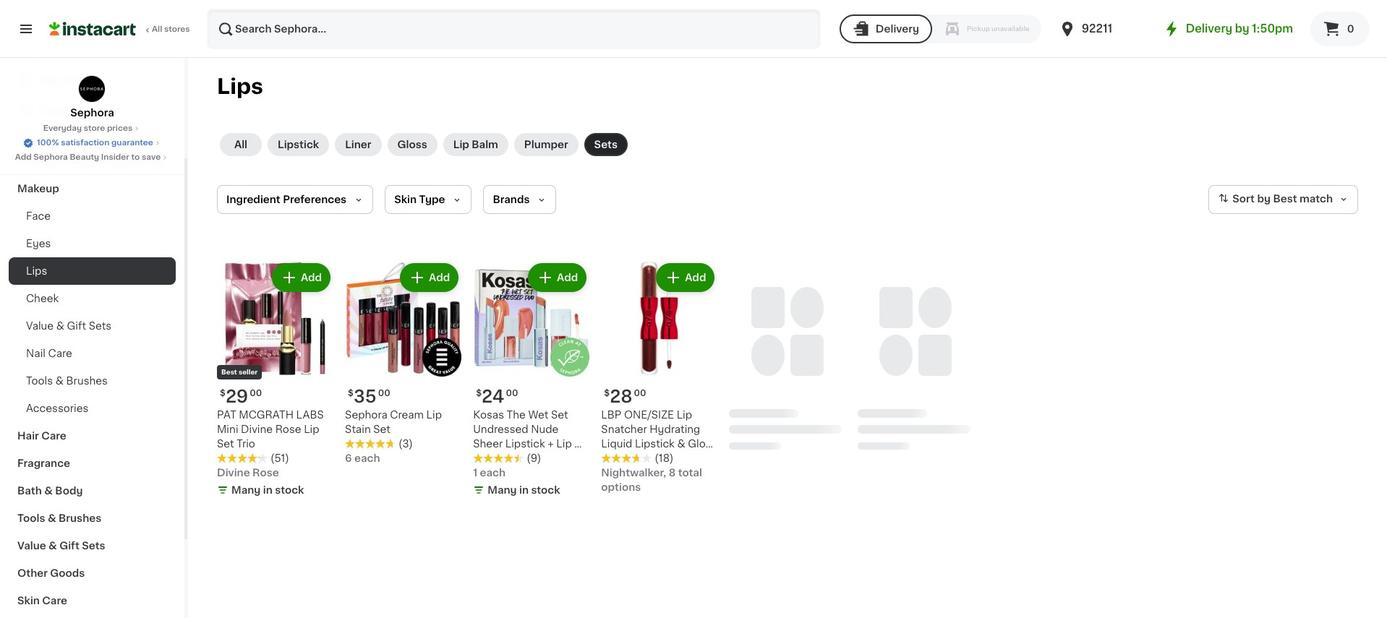 Task type: describe. For each thing, give the bounding box(es) containing it.
delivery button
[[840, 14, 932, 43]]

00 for 24
[[506, 389, 518, 398]]

ingredient preferences button
[[217, 185, 373, 214]]

(9)
[[527, 454, 541, 464]]

balm
[[472, 140, 498, 150]]

1:50pm
[[1252, 23, 1293, 34]]

$ 24 00
[[476, 389, 518, 405]]

kosas the wet set undressed nude sheer lipstick + lip oil set
[[473, 410, 589, 464]]

shimmering
[[601, 468, 662, 478]]

$ 29 00
[[220, 389, 262, 405]]

one/size
[[624, 410, 674, 420]]

add for 35
[[429, 273, 450, 283]]

& up nail care
[[56, 321, 64, 331]]

trio
[[237, 439, 255, 449]]

lip left the balm
[[453, 140, 469, 150]]

by for sort
[[1258, 194, 1271, 204]]

add sephora beauty insider to save
[[15, 153, 161, 161]]

care for skin care
[[42, 596, 67, 606]]

eyes
[[26, 239, 51, 249]]

value & gift sets for 2nd value & gift sets link from the top of the page
[[17, 541, 105, 551]]

lip inside kosas the wet set undressed nude sheer lipstick + lip oil set
[[557, 439, 572, 449]]

& inside lbp one/size lip snatcher hydrating liquid lipstick & gloss duo - nightwalker - shimmering rich brown
[[677, 439, 686, 449]]

sets link
[[584, 133, 628, 156]]

add button for 24
[[530, 265, 585, 291]]

hair care link
[[9, 422, 176, 450]]

gloss inside lbp one/size lip snatcher hydrating liquid lipstick & gloss duo - nightwalker - shimmering rich brown
[[688, 439, 717, 449]]

0 horizontal spatial lips
[[26, 266, 47, 276]]

2 value & gift sets link from the top
[[9, 532, 176, 560]]

add sephora beauty insider to save link
[[15, 152, 169, 163]]

& up the accessories
[[55, 376, 64, 386]]

35
[[354, 389, 377, 405]]

sheer
[[473, 439, 503, 449]]

care for nail care
[[48, 349, 72, 359]]

total
[[678, 468, 702, 478]]

oil
[[575, 439, 589, 449]]

hair
[[17, 431, 39, 441]]

& down bath & body
[[48, 514, 56, 524]]

holiday party ready beauty
[[17, 156, 164, 166]]

divine inside pat mcgrath labs mini divine rose lip set trio
[[241, 425, 273, 435]]

liner
[[345, 140, 371, 150]]

& inside "link"
[[44, 486, 53, 496]]

goods
[[50, 569, 85, 579]]

24
[[482, 389, 505, 405]]

type
[[419, 195, 445, 205]]

rich
[[665, 468, 688, 478]]

many for 29
[[231, 485, 261, 496]]

1
[[473, 468, 478, 478]]

shop link
[[9, 38, 176, 67]]

nail care link
[[9, 340, 176, 368]]

bath & body link
[[9, 477, 176, 505]]

gloss link
[[387, 133, 437, 156]]

00 for 28
[[634, 389, 646, 398]]

1 vertical spatial sets
[[89, 321, 112, 331]]

insider
[[101, 153, 129, 161]]

29
[[226, 389, 248, 405]]

duo
[[601, 454, 623, 464]]

snatcher
[[601, 425, 647, 435]]

1 vertical spatial divine
[[217, 468, 250, 478]]

0 vertical spatial gloss
[[398, 140, 427, 150]]

labs
[[296, 410, 324, 420]]

in for 24
[[519, 485, 529, 496]]

100%
[[37, 139, 59, 147]]

lipstick link
[[268, 133, 329, 156]]

plumper link
[[514, 133, 578, 156]]

rose inside pat mcgrath labs mini divine rose lip set trio
[[275, 425, 301, 435]]

nightwalker, 8 total options
[[601, 468, 702, 493]]

all stores
[[152, 25, 190, 33]]

0
[[1348, 24, 1355, 34]]

pat mcgrath labs mini divine rose lip set trio
[[217, 410, 324, 449]]

add for 29
[[301, 273, 322, 283]]

face link
[[9, 203, 176, 230]]

face
[[26, 211, 51, 221]]

0 vertical spatial tools & brushes
[[26, 376, 108, 386]]

fragrance
[[17, 459, 70, 469]]

nightwalker
[[632, 454, 692, 464]]

hair care
[[17, 431, 66, 441]]

product group containing 35
[[345, 260, 462, 466]]

1 vertical spatial value
[[17, 541, 46, 551]]

to
[[131, 153, 140, 161]]

best match
[[1274, 194, 1333, 204]]

plumper
[[524, 140, 568, 150]]

$ for 29
[[220, 389, 226, 398]]

the
[[507, 410, 526, 420]]

bath
[[17, 486, 42, 496]]

add for 24
[[557, 273, 578, 283]]

add button for 35
[[401, 265, 457, 291]]

nude
[[531, 425, 559, 435]]

& up other goods
[[49, 541, 57, 551]]

(18)
[[655, 454, 674, 464]]

$ for 28
[[604, 389, 610, 398]]

service type group
[[840, 14, 1042, 43]]

mcgrath
[[239, 410, 294, 420]]

many in stock for 24
[[488, 485, 560, 496]]

100% satisfaction guarantee button
[[22, 135, 162, 149]]

each for 35
[[354, 454, 380, 464]]

2 tools & brushes link from the top
[[9, 505, 176, 532]]

value & gift sets for 2nd value & gift sets link from the bottom of the page
[[26, 321, 112, 331]]

all stores link
[[49, 9, 191, 49]]

divine rose
[[217, 468, 279, 478]]

kosas
[[473, 410, 504, 420]]

sephora cream lip stain set
[[345, 410, 442, 435]]

Best match Sort by field
[[1209, 185, 1359, 214]]

match
[[1300, 194, 1333, 204]]

in for 29
[[263, 485, 273, 496]]

sets inside "link"
[[594, 140, 618, 150]]

1 horizontal spatial beauty
[[127, 156, 164, 166]]

everyday
[[43, 124, 82, 132]]

skin for skin care
[[17, 596, 40, 606]]

sephora for sephora cream lip stain set
[[345, 410, 388, 420]]

store
[[84, 124, 105, 132]]

liquid
[[601, 439, 633, 449]]

many in stock for 29
[[231, 485, 304, 496]]

nail care
[[26, 349, 72, 359]]

00 for 29
[[250, 389, 262, 398]]

body
[[55, 486, 83, 496]]

stain
[[345, 425, 371, 435]]

sephora for sephora
[[70, 108, 114, 118]]

makeup
[[17, 184, 59, 194]]

100% satisfaction guarantee
[[37, 139, 153, 147]]

delivery for delivery by 1:50pm
[[1186, 23, 1233, 34]]

mini
[[217, 425, 238, 435]]

1 vertical spatial brushes
[[59, 514, 101, 524]]



Task type: vqa. For each thing, say whether or not it's contained in the screenshot.
lb
no



Task type: locate. For each thing, give the bounding box(es) containing it.
1 vertical spatial all
[[234, 140, 247, 150]]

all left the stores
[[152, 25, 162, 33]]

$ 35 00
[[348, 389, 390, 405]]

4 add button from the left
[[658, 265, 714, 291]]

2 add button from the left
[[401, 265, 457, 291]]

lip right cream
[[427, 410, 442, 420]]

00 inside $ 35 00
[[378, 389, 390, 398]]

0 vertical spatial value & gift sets link
[[9, 313, 176, 340]]

1 in from the left
[[263, 485, 273, 496]]

tools & brushes up the accessories
[[26, 376, 108, 386]]

set down the mini at bottom left
[[217, 439, 234, 449]]

save
[[142, 153, 161, 161]]

stock for 29
[[275, 485, 304, 496]]

tools down nail
[[26, 376, 53, 386]]

many for 24
[[488, 485, 517, 496]]

1 vertical spatial gift
[[59, 541, 79, 551]]

set up nude
[[551, 410, 568, 420]]

$ up kosas
[[476, 389, 482, 398]]

fragrance link
[[9, 450, 176, 477]]

skin for skin type
[[394, 195, 417, 205]]

set inside sephora cream lip stain set
[[373, 425, 391, 435]]

sephora link
[[70, 75, 114, 120]]

$ up "stain"
[[348, 389, 354, 398]]

value up other
[[17, 541, 46, 551]]

3 $ from the left
[[476, 389, 482, 398]]

1 horizontal spatial many
[[488, 485, 517, 496]]

liner link
[[335, 133, 382, 156]]

2 - from the left
[[695, 454, 700, 464]]

accessories link
[[9, 395, 176, 422]]

holiday
[[17, 156, 58, 166]]

delivery by 1:50pm
[[1186, 23, 1293, 34]]

2 product group from the left
[[345, 260, 462, 466]]

1 vertical spatial care
[[41, 431, 66, 441]]

lipstick
[[278, 140, 319, 150], [506, 439, 545, 449], [635, 439, 675, 449]]

value & gift sets up goods
[[17, 541, 105, 551]]

value & gift sets
[[26, 321, 112, 331], [17, 541, 105, 551]]

bath & body
[[17, 486, 83, 496]]

$ up lbp at left
[[604, 389, 610, 398]]

beauty
[[70, 153, 99, 161], [127, 156, 164, 166]]

1 tools & brushes link from the top
[[9, 368, 176, 395]]

0 horizontal spatial all
[[152, 25, 162, 33]]

$ inside $ 24 00
[[476, 389, 482, 398]]

lip
[[453, 140, 469, 150], [427, 410, 442, 420], [677, 410, 692, 420], [304, 425, 319, 435], [557, 439, 572, 449]]

1 many in stock from the left
[[231, 485, 304, 496]]

options
[[601, 483, 641, 493]]

delivery
[[1186, 23, 1233, 34], [876, 24, 919, 34]]

each right 1
[[480, 468, 506, 478]]

1 horizontal spatial sephora
[[70, 108, 114, 118]]

lip inside pat mcgrath labs mini divine rose lip set trio
[[304, 425, 319, 435]]

care inside skin care link
[[42, 596, 67, 606]]

brown
[[601, 483, 634, 493]]

each right '6'
[[354, 454, 380, 464]]

$ for 35
[[348, 389, 354, 398]]

product group containing 24
[[473, 260, 590, 501]]

2 horizontal spatial sephora
[[345, 410, 388, 420]]

2 in from the left
[[519, 485, 529, 496]]

None search field
[[207, 9, 821, 49]]

$ 28 00
[[604, 389, 646, 405]]

sets down cheek link at the left of page
[[89, 321, 112, 331]]

1 vertical spatial tools
[[17, 514, 45, 524]]

$ inside $ 35 00
[[348, 389, 354, 398]]

accessories
[[26, 404, 89, 414]]

all for all
[[234, 140, 247, 150]]

4 00 from the left
[[634, 389, 646, 398]]

instacart logo image
[[49, 20, 136, 38]]

gloss
[[398, 140, 427, 150], [688, 439, 717, 449]]

all up 'ingredient'
[[234, 140, 247, 150]]

many in stock
[[231, 485, 304, 496], [488, 485, 560, 496]]

lips up all link
[[217, 76, 263, 97]]

product group containing 28
[[601, 260, 718, 495]]

1 horizontal spatial stock
[[531, 485, 560, 496]]

Search field
[[208, 10, 820, 48]]

00 for 35
[[378, 389, 390, 398]]

makeup link
[[9, 175, 176, 203]]

divine
[[241, 425, 273, 435], [217, 468, 250, 478]]

skin down other
[[17, 596, 40, 606]]

0 horizontal spatial best
[[221, 369, 237, 376]]

gift up goods
[[59, 541, 79, 551]]

2 stock from the left
[[531, 485, 560, 496]]

lip up hydrating
[[677, 410, 692, 420]]

brushes down the body
[[59, 514, 101, 524]]

undressed
[[473, 425, 529, 435]]

best
[[1274, 194, 1298, 204], [221, 369, 237, 376]]

0 vertical spatial divine
[[241, 425, 273, 435]]

tools down bath
[[17, 514, 45, 524]]

1 $ from the left
[[220, 389, 226, 398]]

many down the 1 each
[[488, 485, 517, 496]]

0 horizontal spatial skin
[[17, 596, 40, 606]]

00 right 35
[[378, 389, 390, 398]]

tools & brushes link down the body
[[9, 505, 176, 532]]

1 vertical spatial value & gift sets
[[17, 541, 105, 551]]

brushes down the nail care link
[[66, 376, 108, 386]]

1 vertical spatial each
[[480, 468, 506, 478]]

00 inside $ 24 00
[[506, 389, 518, 398]]

divine down mcgrath
[[241, 425, 273, 435]]

4 product group from the left
[[601, 260, 718, 495]]

each for 24
[[480, 468, 506, 478]]

$
[[220, 389, 226, 398], [348, 389, 354, 398], [476, 389, 482, 398], [604, 389, 610, 398]]

sort by
[[1233, 194, 1271, 204]]

sort
[[1233, 194, 1255, 204]]

set
[[551, 410, 568, 420], [373, 425, 391, 435], [217, 439, 234, 449], [473, 454, 490, 464]]

care right hair
[[41, 431, 66, 441]]

by left 1:50pm
[[1235, 23, 1250, 34]]

1 stock from the left
[[275, 485, 304, 496]]

product group
[[217, 260, 334, 501], [345, 260, 462, 466], [473, 260, 590, 501], [601, 260, 718, 495]]

0 vertical spatial care
[[48, 349, 72, 359]]

lip right +
[[557, 439, 572, 449]]

sephora up store
[[70, 108, 114, 118]]

0 vertical spatial by
[[1235, 23, 1250, 34]]

0 vertical spatial gift
[[67, 321, 86, 331]]

00 right 24
[[506, 389, 518, 398]]

divine down the trio at bottom left
[[217, 468, 250, 478]]

3 product group from the left
[[473, 260, 590, 501]]

0 vertical spatial brushes
[[66, 376, 108, 386]]

each
[[354, 454, 380, 464], [480, 468, 506, 478]]

many
[[231, 485, 261, 496], [488, 485, 517, 496]]

ingredient
[[226, 195, 280, 205]]

2 vertical spatial sets
[[82, 541, 105, 551]]

stock down (51)
[[275, 485, 304, 496]]

skin inside dropdown button
[[394, 195, 417, 205]]

4 $ from the left
[[604, 389, 610, 398]]

00 inside $ 28 00
[[634, 389, 646, 398]]

best inside field
[[1274, 194, 1298, 204]]

by inside field
[[1258, 194, 1271, 204]]

sets up other goods link
[[82, 541, 105, 551]]

care for hair care
[[41, 431, 66, 441]]

1 vertical spatial tools & brushes link
[[9, 505, 176, 532]]

again
[[73, 76, 102, 86]]

lips down eyes
[[26, 266, 47, 276]]

by right sort
[[1258, 194, 1271, 204]]

(3)
[[399, 439, 413, 449]]

- up total
[[695, 454, 700, 464]]

0 horizontal spatial beauty
[[70, 153, 99, 161]]

0 horizontal spatial -
[[625, 454, 630, 464]]

1 vertical spatial best
[[221, 369, 237, 376]]

care inside hair care link
[[41, 431, 66, 441]]

tools & brushes link up the accessories
[[9, 368, 176, 395]]

stock down (9)
[[531, 485, 560, 496]]

lip inside sephora cream lip stain set
[[427, 410, 442, 420]]

gloss down hydrating
[[688, 439, 717, 449]]

2 many from the left
[[488, 485, 517, 496]]

92211 button
[[1059, 9, 1146, 49]]

gift for 2nd value & gift sets link from the bottom of the page
[[67, 321, 86, 331]]

lipstick inside lbp one/size lip snatcher hydrating liquid lipstick & gloss duo - nightwalker - shimmering rich brown
[[635, 439, 675, 449]]

0 vertical spatial sephora
[[70, 108, 114, 118]]

care inside the nail care link
[[48, 349, 72, 359]]

stock for 24
[[531, 485, 560, 496]]

$ inside '$ 29 00'
[[220, 389, 226, 398]]

1 value & gift sets link from the top
[[9, 313, 176, 340]]

skin left type
[[394, 195, 417, 205]]

1 horizontal spatial by
[[1258, 194, 1271, 204]]

- up shimmering
[[625, 454, 630, 464]]

care
[[48, 349, 72, 359], [41, 431, 66, 441], [42, 596, 67, 606]]

rose down (51)
[[252, 468, 279, 478]]

best for best seller
[[221, 369, 237, 376]]

0 vertical spatial skin
[[394, 195, 417, 205]]

1 product group from the left
[[217, 260, 334, 501]]

0 vertical spatial value
[[26, 321, 54, 331]]

2 many in stock from the left
[[488, 485, 560, 496]]

0 vertical spatial tools & brushes link
[[9, 368, 176, 395]]

0 vertical spatial rose
[[275, 425, 301, 435]]

lip down labs
[[304, 425, 319, 435]]

1 horizontal spatial all
[[234, 140, 247, 150]]

gift for 2nd value & gift sets link from the top of the page
[[59, 541, 79, 551]]

skin type button
[[385, 185, 472, 214]]

tools & brushes down bath & body
[[17, 514, 101, 524]]

delivery by 1:50pm link
[[1163, 20, 1293, 38]]

sephora up "stain"
[[345, 410, 388, 420]]

lipstick inside kosas the wet set undressed nude sheer lipstick + lip oil set
[[506, 439, 545, 449]]

1 horizontal spatial lipstick
[[506, 439, 545, 449]]

delivery inside button
[[876, 24, 919, 34]]

best left "match"
[[1274, 194, 1298, 204]]

buy
[[41, 76, 61, 86]]

cheek link
[[9, 285, 176, 313]]

set down the sheer at left
[[473, 454, 490, 464]]

& down hydrating
[[677, 439, 686, 449]]

other goods link
[[9, 560, 176, 587]]

lipstick up the nightwalker
[[635, 439, 675, 449]]

0 horizontal spatial delivery
[[876, 24, 919, 34]]

holiday party ready beauty link
[[9, 148, 176, 175]]

00 right 29
[[250, 389, 262, 398]]

1 vertical spatial gloss
[[688, 439, 717, 449]]

1 vertical spatial sephora
[[34, 153, 68, 161]]

2 $ from the left
[[348, 389, 354, 398]]

1 vertical spatial rose
[[252, 468, 279, 478]]

gloss right liner link at the left top
[[398, 140, 427, 150]]

0 horizontal spatial many
[[231, 485, 261, 496]]

value & gift sets up nail care
[[26, 321, 112, 331]]

0 vertical spatial all
[[152, 25, 162, 33]]

8
[[669, 468, 676, 478]]

1 vertical spatial by
[[1258, 194, 1271, 204]]

sets right plumper link
[[594, 140, 618, 150]]

many in stock down divine rose
[[231, 485, 304, 496]]

sephora logo image
[[78, 75, 106, 103]]

0 horizontal spatial sephora
[[34, 153, 68, 161]]

2 horizontal spatial lipstick
[[635, 439, 675, 449]]

all link
[[220, 133, 262, 156]]

by for delivery
[[1235, 23, 1250, 34]]

6
[[345, 454, 352, 464]]

add button for 29
[[273, 265, 329, 291]]

lists
[[41, 105, 65, 115]]

0 vertical spatial lips
[[217, 76, 263, 97]]

00 inside '$ 29 00'
[[250, 389, 262, 398]]

1 horizontal spatial delivery
[[1186, 23, 1233, 34]]

lip balm link
[[443, 133, 508, 156]]

prices
[[107, 124, 133, 132]]

cheek
[[26, 294, 59, 304]]

0 vertical spatial each
[[354, 454, 380, 464]]

all for all stores
[[152, 25, 162, 33]]

1 horizontal spatial each
[[480, 468, 506, 478]]

0 horizontal spatial gloss
[[398, 140, 427, 150]]

delivery for delivery
[[876, 24, 919, 34]]

1 vertical spatial tools & brushes
[[17, 514, 101, 524]]

sephora
[[70, 108, 114, 118], [34, 153, 68, 161], [345, 410, 388, 420]]

1 vertical spatial value & gift sets link
[[9, 532, 176, 560]]

set inside pat mcgrath labs mini divine rose lip set trio
[[217, 439, 234, 449]]

1 horizontal spatial best
[[1274, 194, 1298, 204]]

add
[[15, 153, 32, 161], [301, 273, 322, 283], [429, 273, 450, 283], [557, 273, 578, 283], [685, 273, 706, 283]]

value & gift sets link up nail care
[[9, 313, 176, 340]]

0 horizontal spatial lipstick
[[278, 140, 319, 150]]

lipstick up (9)
[[506, 439, 545, 449]]

buy it again link
[[9, 67, 176, 95]]

$ inside $ 28 00
[[604, 389, 610, 398]]

skin care
[[17, 596, 67, 606]]

set right "stain"
[[373, 425, 391, 435]]

gift up the nail care link
[[67, 321, 86, 331]]

0 horizontal spatial by
[[1235, 23, 1250, 34]]

value down cheek on the top
[[26, 321, 54, 331]]

1 horizontal spatial lips
[[217, 76, 263, 97]]

best left seller
[[221, 369, 237, 376]]

0 horizontal spatial stock
[[275, 485, 304, 496]]

1 horizontal spatial skin
[[394, 195, 417, 205]]

value & gift sets link up goods
[[9, 532, 176, 560]]

&
[[56, 321, 64, 331], [55, 376, 64, 386], [677, 439, 686, 449], [44, 486, 53, 496], [48, 514, 56, 524], [49, 541, 57, 551]]

everyday store prices link
[[43, 123, 141, 135]]

1 many from the left
[[231, 485, 261, 496]]

sephora down 100%
[[34, 153, 68, 161]]

in down divine rose
[[263, 485, 273, 496]]

1 vertical spatial lips
[[26, 266, 47, 276]]

+
[[548, 439, 554, 449]]

& right bath
[[44, 486, 53, 496]]

brands
[[493, 195, 530, 205]]

skin
[[394, 195, 417, 205], [17, 596, 40, 606]]

skin type
[[394, 195, 445, 205]]

1 vertical spatial skin
[[17, 596, 40, 606]]

0 vertical spatial value & gift sets
[[26, 321, 112, 331]]

-
[[625, 454, 630, 464], [695, 454, 700, 464]]

eyes link
[[9, 230, 176, 258]]

many in stock down (9)
[[488, 485, 560, 496]]

ready
[[91, 156, 124, 166]]

brands button
[[484, 185, 557, 214]]

sephora inside sephora cream lip stain set
[[345, 410, 388, 420]]

$ for 24
[[476, 389, 482, 398]]

preferences
[[283, 195, 347, 205]]

value & gift sets link
[[9, 313, 176, 340], [9, 532, 176, 560]]

2 vertical spatial sephora
[[345, 410, 388, 420]]

add for 28
[[685, 273, 706, 283]]

2 vertical spatial care
[[42, 596, 67, 606]]

many down divine rose
[[231, 485, 261, 496]]

lists link
[[9, 95, 176, 124]]

product group containing 29
[[217, 260, 334, 501]]

it
[[63, 76, 71, 86]]

2 00 from the left
[[378, 389, 390, 398]]

0 vertical spatial sets
[[594, 140, 618, 150]]

1 add button from the left
[[273, 265, 329, 291]]

0 horizontal spatial each
[[354, 454, 380, 464]]

$ up pat
[[220, 389, 226, 398]]

lbp
[[601, 410, 622, 420]]

1 - from the left
[[625, 454, 630, 464]]

1 horizontal spatial many in stock
[[488, 485, 560, 496]]

lip inside lbp one/size lip snatcher hydrating liquid lipstick & gloss duo - nightwalker - shimmering rich brown
[[677, 410, 692, 420]]

in down (9)
[[519, 485, 529, 496]]

guarantee
[[111, 139, 153, 147]]

care right nail
[[48, 349, 72, 359]]

best for best match
[[1274, 194, 1298, 204]]

rose down labs
[[275, 425, 301, 435]]

3 add button from the left
[[530, 265, 585, 291]]

00 right 28
[[634, 389, 646, 398]]

add button
[[273, 265, 329, 291], [401, 265, 457, 291], [530, 265, 585, 291], [658, 265, 714, 291]]

add button for 28
[[658, 265, 714, 291]]

other goods
[[17, 569, 85, 579]]

0 horizontal spatial many in stock
[[231, 485, 304, 496]]

cream
[[390, 410, 424, 420]]

3 00 from the left
[[506, 389, 518, 398]]

1 horizontal spatial gloss
[[688, 439, 717, 449]]

1 00 from the left
[[250, 389, 262, 398]]

0 vertical spatial best
[[1274, 194, 1298, 204]]

brushes
[[66, 376, 108, 386], [59, 514, 101, 524]]

0 vertical spatial tools
[[26, 376, 53, 386]]

lipstick up ingredient preferences dropdown button
[[278, 140, 319, 150]]

1 horizontal spatial in
[[519, 485, 529, 496]]

1 horizontal spatial -
[[695, 454, 700, 464]]

0 horizontal spatial in
[[263, 485, 273, 496]]

care down other goods
[[42, 596, 67, 606]]



